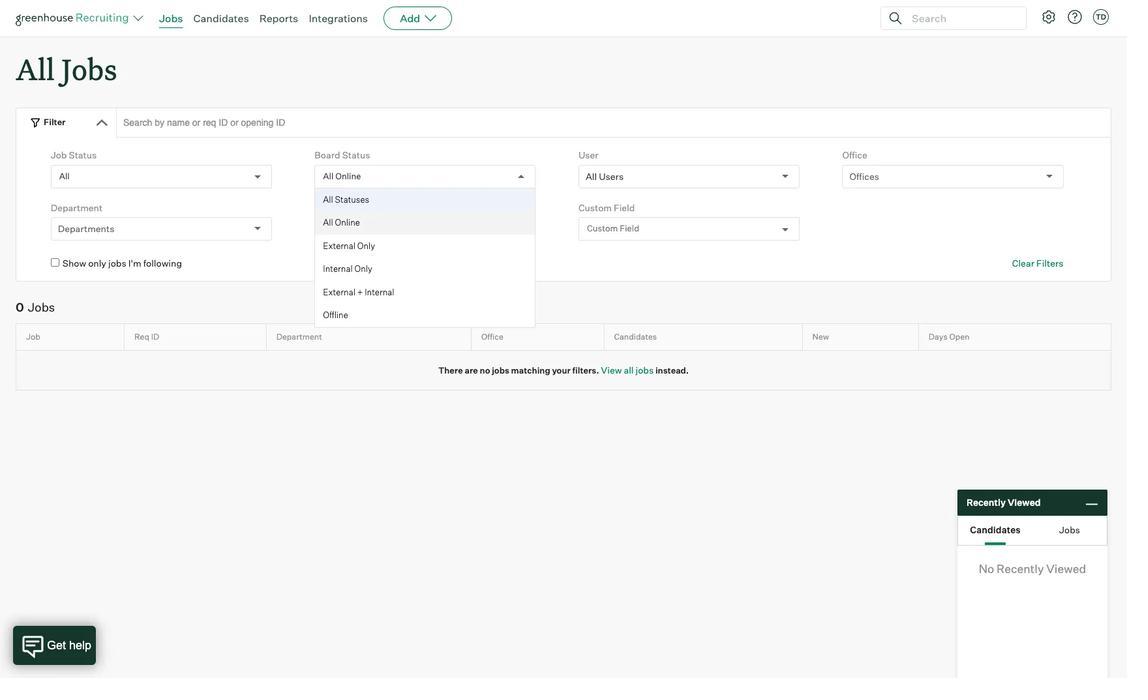Task type: describe. For each thing, give the bounding box(es) containing it.
integrations link
[[309, 12, 368, 25]]

all users option
[[586, 171, 624, 182]]

no recently viewed
[[979, 562, 1086, 576]]

no
[[480, 365, 490, 376]]

jobs right all
[[636, 364, 654, 376]]

0
[[16, 300, 24, 314]]

filter
[[44, 117, 66, 127]]

candidates link
[[193, 12, 249, 25]]

job status
[[51, 150, 97, 161]]

are
[[465, 365, 478, 376]]

all left users
[[586, 171, 597, 182]]

1 vertical spatial internal
[[365, 287, 394, 297]]

there
[[438, 365, 463, 376]]

1 vertical spatial custom
[[587, 223, 618, 234]]

recently viewed
[[967, 497, 1041, 508]]

all jobs
[[16, 50, 117, 88]]

greenhouse recruiting image
[[16, 10, 133, 26]]

Show only jobs I'm following checkbox
[[51, 258, 59, 267]]

all up the filter
[[16, 50, 55, 88]]

all
[[624, 364, 634, 376]]

all down board
[[323, 171, 334, 181]]

show only jobs i'm following
[[62, 258, 182, 269]]

0 vertical spatial field
[[614, 202, 635, 213]]

days
[[929, 332, 948, 342]]

Search text field
[[909, 9, 1014, 28]]

jobs left "i'm"
[[108, 258, 126, 269]]

clear filters
[[1012, 258, 1064, 269]]

td button
[[1091, 7, 1112, 27]]

offline
[[323, 310, 348, 320]]

configure image
[[1041, 9, 1057, 25]]

clear filters link
[[1012, 257, 1064, 270]]

external for external + internal
[[323, 287, 356, 297]]

all down role
[[323, 217, 333, 228]]

only for template
[[352, 258, 370, 269]]

days open
[[929, 332, 970, 342]]

add button
[[384, 7, 452, 30]]

following
[[143, 258, 182, 269]]

all left the statuses
[[323, 194, 333, 205]]

1 vertical spatial viewed
[[1047, 562, 1086, 576]]

external for external only
[[323, 241, 356, 251]]

only for external only
[[357, 241, 375, 251]]

show for show only template jobs
[[326, 258, 350, 269]]

new
[[813, 332, 829, 342]]

role
[[315, 202, 334, 213]]

all users
[[586, 171, 624, 182]]

1 vertical spatial recently
[[997, 562, 1044, 576]]

user
[[579, 150, 599, 161]]

reports
[[259, 12, 298, 25]]

external + internal
[[323, 287, 394, 297]]

td button
[[1093, 9, 1109, 25]]

jobs inside tab list
[[1059, 524, 1080, 535]]

req id
[[134, 332, 159, 342]]

template
[[372, 258, 410, 269]]

jobs right "template"
[[412, 258, 430, 269]]

td
[[1096, 12, 1107, 22]]

0 vertical spatial custom field
[[579, 202, 635, 213]]

1 horizontal spatial office
[[843, 150, 867, 161]]



Task type: vqa. For each thing, say whether or not it's contained in the screenshot.
(50) within the Designer (50) Collect feedback in Application Review
no



Task type: locate. For each thing, give the bounding box(es) containing it.
1 vertical spatial all online
[[323, 217, 360, 228]]

jobs link
[[159, 12, 183, 25]]

only for jobs
[[88, 258, 106, 269]]

1 vertical spatial department
[[276, 332, 322, 342]]

i'm
[[128, 258, 141, 269]]

field
[[614, 202, 635, 213], [620, 223, 639, 234]]

view
[[601, 364, 622, 376]]

2 only from the left
[[352, 258, 370, 269]]

1 horizontal spatial job
[[51, 150, 67, 161]]

all
[[16, 50, 55, 88], [586, 171, 597, 182], [59, 171, 70, 181], [323, 171, 334, 181], [323, 194, 333, 205], [323, 217, 333, 228]]

1 vertical spatial office
[[482, 332, 504, 342]]

all online
[[323, 171, 361, 181], [323, 217, 360, 228]]

job
[[51, 150, 67, 161], [26, 332, 40, 342]]

view all jobs link
[[601, 364, 654, 376]]

0 horizontal spatial show
[[62, 258, 86, 269]]

departments
[[58, 223, 114, 234]]

1 horizontal spatial status
[[342, 150, 370, 161]]

only
[[88, 258, 106, 269], [352, 258, 370, 269]]

offices
[[850, 171, 879, 182]]

0 horizontal spatial only
[[88, 258, 106, 269]]

0 vertical spatial only
[[357, 241, 375, 251]]

only up the +
[[355, 264, 372, 274]]

all statuses
[[323, 194, 369, 205]]

jobs inside there are no jobs matching your filters. view all jobs instead.
[[492, 365, 509, 376]]

2 all online from the top
[[323, 217, 360, 228]]

show
[[62, 258, 86, 269], [326, 258, 350, 269]]

job for job
[[26, 332, 40, 342]]

custom field down all users option
[[579, 202, 635, 213]]

jobs down greenhouse recruiting image
[[61, 50, 117, 88]]

internal right the +
[[365, 287, 394, 297]]

0 vertical spatial viewed
[[1008, 497, 1041, 508]]

filters.
[[573, 365, 599, 376]]

0 vertical spatial external
[[323, 241, 356, 251]]

show right show only jobs i'm following checkbox
[[62, 258, 86, 269]]

status
[[69, 150, 97, 161], [342, 150, 370, 161]]

custom down all users
[[587, 223, 618, 234]]

0 horizontal spatial status
[[69, 150, 97, 161]]

1 all online from the top
[[323, 171, 361, 181]]

2 external from the top
[[323, 287, 356, 297]]

job down 0 jobs
[[26, 332, 40, 342]]

integrations
[[309, 12, 368, 25]]

1 external from the top
[[323, 241, 356, 251]]

+
[[357, 287, 363, 297]]

1 vertical spatial only
[[355, 264, 372, 274]]

all down job status
[[59, 171, 70, 181]]

recently
[[967, 497, 1006, 508], [997, 562, 1044, 576]]

show down external only at the left of the page
[[326, 258, 350, 269]]

online down all statuses
[[335, 217, 360, 228]]

candidates right jobs link
[[193, 12, 249, 25]]

job down the filter
[[51, 150, 67, 161]]

jobs up no recently viewed
[[1059, 524, 1080, 535]]

1 show from the left
[[62, 258, 86, 269]]

0 vertical spatial all online
[[323, 171, 361, 181]]

there are no jobs matching your filters. view all jobs instead.
[[438, 364, 689, 376]]

job for job status
[[51, 150, 67, 161]]

open
[[950, 332, 970, 342]]

candidates up all
[[614, 332, 657, 342]]

external left the +
[[323, 287, 356, 297]]

0 horizontal spatial internal
[[323, 264, 353, 274]]

office up no at bottom left
[[482, 332, 504, 342]]

viewed
[[1008, 497, 1041, 508], [1047, 562, 1086, 576]]

no
[[979, 562, 994, 576]]

jobs right the 0
[[28, 300, 55, 314]]

status for job status
[[69, 150, 97, 161]]

2 horizontal spatial candidates
[[970, 524, 1021, 535]]

statuses
[[335, 194, 369, 205]]

1 vertical spatial field
[[620, 223, 639, 234]]

1 horizontal spatial viewed
[[1047, 562, 1086, 576]]

candidates
[[193, 12, 249, 25], [614, 332, 657, 342], [970, 524, 1021, 535]]

0 vertical spatial candidates
[[193, 12, 249, 25]]

online
[[335, 171, 361, 181], [335, 217, 360, 228]]

0 horizontal spatial candidates
[[193, 12, 249, 25]]

custom field
[[579, 202, 635, 213], [587, 223, 639, 234]]

show for show only jobs i'm following
[[62, 258, 86, 269]]

0 vertical spatial department
[[51, 202, 103, 213]]

board status
[[315, 150, 370, 161]]

1 vertical spatial custom field
[[587, 223, 639, 234]]

external
[[323, 241, 356, 251], [323, 287, 356, 297]]

office up offices
[[843, 150, 867, 161]]

all online down board status
[[323, 171, 361, 181]]

1 vertical spatial candidates
[[614, 332, 657, 342]]

1 only from the left
[[88, 258, 106, 269]]

1 horizontal spatial department
[[276, 332, 322, 342]]

reports link
[[259, 12, 298, 25]]

your
[[552, 365, 571, 376]]

internal only
[[323, 264, 372, 274]]

only up show only template jobs
[[357, 241, 375, 251]]

internal down external only at the left of the page
[[323, 264, 353, 274]]

matching
[[511, 365, 550, 376]]

req
[[134, 332, 149, 342]]

clear
[[1012, 258, 1035, 269]]

1 horizontal spatial only
[[352, 258, 370, 269]]

candidates inside tab list
[[970, 524, 1021, 535]]

jobs right no at bottom left
[[492, 365, 509, 376]]

0 vertical spatial online
[[335, 171, 361, 181]]

2 status from the left
[[342, 150, 370, 161]]

only down departments
[[88, 258, 106, 269]]

office
[[843, 150, 867, 161], [482, 332, 504, 342]]

1 status from the left
[[69, 150, 97, 161]]

0 vertical spatial recently
[[967, 497, 1006, 508]]

show only template jobs
[[326, 258, 430, 269]]

only
[[357, 241, 375, 251], [355, 264, 372, 274]]

department
[[51, 202, 103, 213], [276, 332, 322, 342]]

tab list containing candidates
[[958, 517, 1107, 545]]

0 horizontal spatial department
[[51, 202, 103, 213]]

0 vertical spatial office
[[843, 150, 867, 161]]

jobs
[[108, 258, 126, 269], [412, 258, 430, 269], [636, 364, 654, 376], [492, 365, 509, 376]]

1 vertical spatial external
[[323, 287, 356, 297]]

board
[[315, 150, 340, 161]]

users
[[599, 171, 624, 182]]

0 horizontal spatial job
[[26, 332, 40, 342]]

0 vertical spatial custom
[[579, 202, 612, 213]]

custom down all users option
[[579, 202, 612, 213]]

all online down role
[[323, 217, 360, 228]]

2 vertical spatial candidates
[[970, 524, 1021, 535]]

0 vertical spatial job
[[51, 150, 67, 161]]

0 horizontal spatial viewed
[[1008, 497, 1041, 508]]

1 vertical spatial job
[[26, 332, 40, 342]]

jobs
[[159, 12, 183, 25], [61, 50, 117, 88], [28, 300, 55, 314], [1059, 524, 1080, 535]]

0 horizontal spatial office
[[482, 332, 504, 342]]

tab list
[[958, 517, 1107, 545]]

0 vertical spatial internal
[[323, 264, 353, 274]]

jobs left candidates link
[[159, 12, 183, 25]]

2 show from the left
[[326, 258, 350, 269]]

candidates down recently viewed
[[970, 524, 1021, 535]]

instead.
[[656, 365, 689, 376]]

1 horizontal spatial show
[[326, 258, 350, 269]]

1 vertical spatial online
[[335, 217, 360, 228]]

only down external only at the left of the page
[[352, 258, 370, 269]]

1 horizontal spatial candidates
[[614, 332, 657, 342]]

filters
[[1037, 258, 1064, 269]]

internal
[[323, 264, 353, 274], [365, 287, 394, 297]]

Search by name or req ID or opening ID text field
[[116, 108, 1112, 138]]

custom field down users
[[587, 223, 639, 234]]

external only
[[323, 241, 375, 251]]

only for internal only
[[355, 264, 372, 274]]

add
[[400, 12, 420, 25]]

0 jobs
[[16, 300, 55, 314]]

id
[[151, 332, 159, 342]]

external up internal only
[[323, 241, 356, 251]]

status for board status
[[342, 150, 370, 161]]

1 horizontal spatial internal
[[365, 287, 394, 297]]

custom
[[579, 202, 612, 213], [587, 223, 618, 234]]

online down board status
[[335, 171, 361, 181]]



